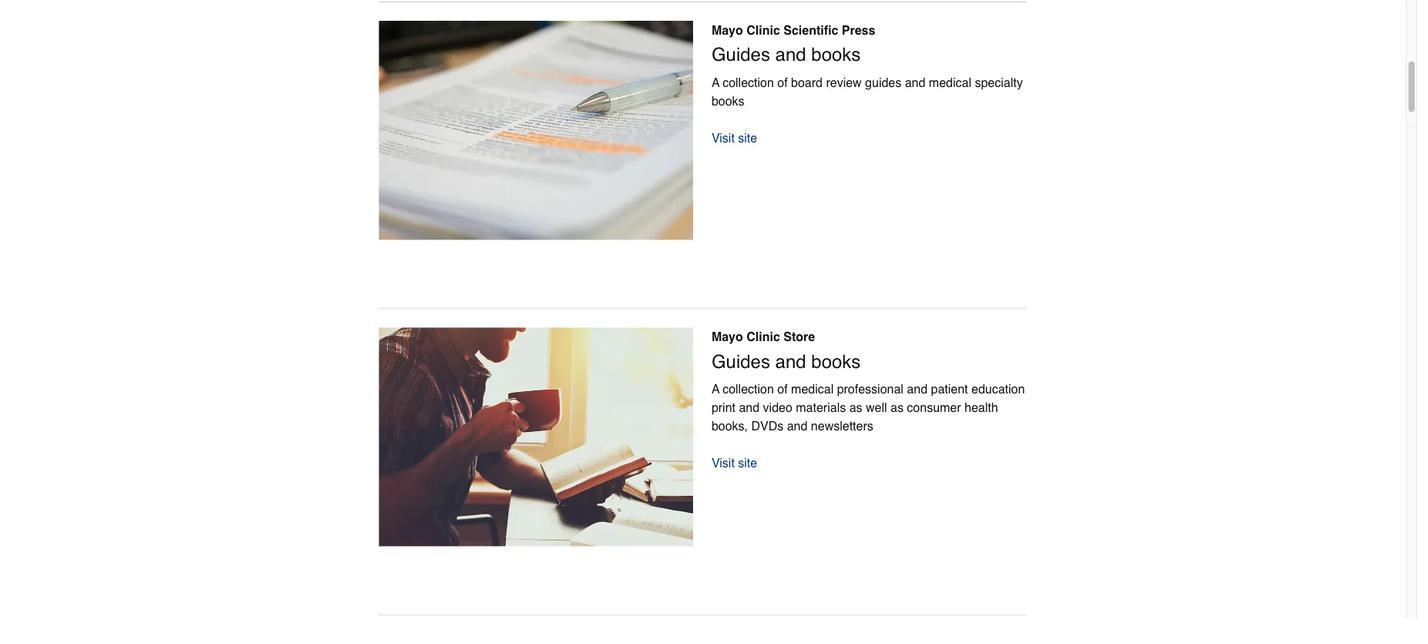 Task type: vqa. For each thing, say whether or not it's contained in the screenshot.
Clinic corresponding to Guides
yes



Task type: describe. For each thing, give the bounding box(es) containing it.
dvds
[[751, 420, 784, 434]]

of for guides
[[777, 76, 788, 90]]

a for and
[[712, 383, 720, 397]]

scientific
[[784, 23, 838, 37]]

books,
[[712, 420, 748, 434]]

guides
[[865, 76, 902, 90]]

mayo clinic store guides and books
[[712, 330, 861, 373]]

and up consumer
[[907, 383, 928, 397]]

store
[[784, 330, 815, 345]]

specialty
[[975, 76, 1023, 90]]

review
[[826, 76, 862, 90]]

print
[[712, 401, 736, 415]]

and down video
[[787, 420, 808, 434]]

and inside mayo clinic store guides and books
[[775, 351, 806, 373]]

and inside a collection of board review guides and medical specialty books
[[905, 76, 926, 90]]

clinic for and
[[747, 330, 780, 345]]

visit site link for and
[[712, 457, 757, 471]]

books inside a collection of board review guides and medical specialty books
[[712, 94, 745, 108]]

of for and
[[777, 383, 788, 397]]

education
[[972, 383, 1025, 397]]

guides inside mayo clinic scientific press guides and books
[[712, 44, 770, 66]]

guides inside mayo clinic store guides and books
[[712, 351, 770, 373]]

well
[[866, 401, 887, 415]]

materials
[[796, 401, 846, 415]]

visit site link for guides
[[712, 131, 757, 145]]

a for guides
[[712, 76, 720, 90]]

medical inside a collection of board review guides and medical specialty books
[[929, 76, 972, 90]]

visit for and
[[712, 457, 735, 471]]



Task type: locate. For each thing, give the bounding box(es) containing it.
1 vertical spatial medical
[[791, 383, 834, 397]]

2 guides from the top
[[712, 351, 770, 373]]

collection left board
[[723, 76, 774, 90]]

clinic inside mayo clinic store guides and books
[[747, 330, 780, 345]]

1 vertical spatial visit site
[[712, 457, 757, 471]]

mayo for and
[[712, 330, 743, 345]]

and down scientific
[[775, 44, 806, 66]]

1 vertical spatial visit site link
[[712, 457, 757, 471]]

2 vertical spatial books
[[811, 351, 861, 373]]

1 vertical spatial clinic
[[747, 330, 780, 345]]

1 vertical spatial site
[[738, 457, 757, 471]]

clinic for guides
[[747, 23, 780, 37]]

1 mayo from the top
[[712, 23, 743, 37]]

consumer
[[907, 401, 961, 415]]

1 vertical spatial visit
[[712, 457, 735, 471]]

collection inside a collection of board review guides and medical specialty books
[[723, 76, 774, 90]]

2 as from the left
[[891, 401, 904, 415]]

2 collection from the top
[[723, 383, 774, 397]]

as left well
[[849, 401, 863, 415]]

medical up materials
[[791, 383, 834, 397]]

patient
[[931, 383, 968, 397]]

of left board
[[777, 76, 788, 90]]

health
[[965, 401, 998, 415]]

0 vertical spatial medical
[[929, 76, 972, 90]]

a collection of board review guides and medical specialty books
[[712, 76, 1023, 108]]

visit site for and
[[712, 457, 757, 471]]

and
[[775, 44, 806, 66], [905, 76, 926, 90], [775, 351, 806, 373], [907, 383, 928, 397], [739, 401, 760, 415], [787, 420, 808, 434]]

1 visit from the top
[[712, 131, 735, 145]]

1 site from the top
[[738, 131, 757, 145]]

visit site for guides
[[712, 131, 757, 145]]

0 vertical spatial collection
[[723, 76, 774, 90]]

visit site link
[[712, 131, 757, 145], [712, 457, 757, 471]]

professional
[[837, 383, 904, 397]]

1 visit site from the top
[[712, 131, 757, 145]]

books inside mayo clinic store guides and books
[[811, 351, 861, 373]]

2 mayo from the top
[[712, 330, 743, 345]]

2 site from the top
[[738, 457, 757, 471]]

1 vertical spatial guides
[[712, 351, 770, 373]]

clinic
[[747, 23, 780, 37], [747, 330, 780, 345]]

books
[[811, 44, 861, 66], [712, 94, 745, 108], [811, 351, 861, 373]]

site
[[738, 131, 757, 145], [738, 457, 757, 471]]

1 of from the top
[[777, 76, 788, 90]]

0 horizontal spatial medical
[[791, 383, 834, 397]]

of inside a collection of medical professional and patient education print and video materials as well as consumer health books, dvds and newsletters
[[777, 383, 788, 397]]

mayo
[[712, 23, 743, 37], [712, 330, 743, 345]]

of inside a collection of board review guides and medical specialty books
[[777, 76, 788, 90]]

0 vertical spatial visit site
[[712, 131, 757, 145]]

1 horizontal spatial as
[[891, 401, 904, 415]]

as right well
[[891, 401, 904, 415]]

mayo inside mayo clinic store guides and books
[[712, 330, 743, 345]]

collection
[[723, 76, 774, 90], [723, 383, 774, 397]]

1 visit site link from the top
[[712, 131, 757, 145]]

1 vertical spatial books
[[712, 94, 745, 108]]

and right guides
[[905, 76, 926, 90]]

mayo clinic scientific press guides and books
[[712, 23, 876, 66]]

1 a from the top
[[712, 76, 720, 90]]

1 vertical spatial collection
[[723, 383, 774, 397]]

2 clinic from the top
[[747, 330, 780, 345]]

0 vertical spatial clinic
[[747, 23, 780, 37]]

2 visit site from the top
[[712, 457, 757, 471]]

collection for and
[[723, 383, 774, 397]]

1 clinic from the top
[[747, 23, 780, 37]]

0 vertical spatial visit
[[712, 131, 735, 145]]

1 as from the left
[[849, 401, 863, 415]]

clinic left scientific
[[747, 23, 780, 37]]

0 vertical spatial mayo
[[712, 23, 743, 37]]

1 vertical spatial of
[[777, 383, 788, 397]]

1 vertical spatial mayo
[[712, 330, 743, 345]]

1 guides from the top
[[712, 44, 770, 66]]

press
[[842, 23, 876, 37]]

0 vertical spatial site
[[738, 131, 757, 145]]

books inside mayo clinic scientific press guides and books
[[811, 44, 861, 66]]

visit
[[712, 131, 735, 145], [712, 457, 735, 471]]

2 a from the top
[[712, 383, 720, 397]]

0 horizontal spatial as
[[849, 401, 863, 415]]

0 vertical spatial a
[[712, 76, 720, 90]]

a collection of medical professional and patient education print and video materials as well as consumer health books, dvds and newsletters
[[712, 383, 1025, 434]]

mayo inside mayo clinic scientific press guides and books
[[712, 23, 743, 37]]

mayo for guides
[[712, 23, 743, 37]]

collection for guides
[[723, 76, 774, 90]]

site for and
[[738, 457, 757, 471]]

site for guides
[[738, 131, 757, 145]]

2 visit from the top
[[712, 457, 735, 471]]

0 vertical spatial visit site link
[[712, 131, 757, 145]]

0 vertical spatial books
[[811, 44, 861, 66]]

1 vertical spatial a
[[712, 383, 720, 397]]

and right print
[[739, 401, 760, 415]]

and down store
[[775, 351, 806, 373]]

1 collection from the top
[[723, 76, 774, 90]]

0 vertical spatial of
[[777, 76, 788, 90]]

2 of from the top
[[777, 383, 788, 397]]

clinic inside mayo clinic scientific press guides and books
[[747, 23, 780, 37]]

0 vertical spatial guides
[[712, 44, 770, 66]]

video
[[763, 401, 793, 415]]

2 visit site link from the top
[[712, 457, 757, 471]]

clinic left store
[[747, 330, 780, 345]]

visit for guides
[[712, 131, 735, 145]]

board
[[791, 76, 823, 90]]

medical
[[929, 76, 972, 90], [791, 383, 834, 397]]

a
[[712, 76, 720, 90], [712, 383, 720, 397]]

as
[[849, 401, 863, 415], [891, 401, 904, 415]]

collection inside a collection of medical professional and patient education print and video materials as well as consumer health books, dvds and newsletters
[[723, 383, 774, 397]]

and inside mayo clinic scientific press guides and books
[[775, 44, 806, 66]]

of
[[777, 76, 788, 90], [777, 383, 788, 397]]

medical inside a collection of medical professional and patient education print and video materials as well as consumer health books, dvds and newsletters
[[791, 383, 834, 397]]

a inside a collection of medical professional and patient education print and video materials as well as consumer health books, dvds and newsletters
[[712, 383, 720, 397]]

a inside a collection of board review guides and medical specialty books
[[712, 76, 720, 90]]

collection up print
[[723, 383, 774, 397]]

guides
[[712, 44, 770, 66], [712, 351, 770, 373]]

newsletters
[[811, 420, 873, 434]]

of up video
[[777, 383, 788, 397]]

visit site
[[712, 131, 757, 145], [712, 457, 757, 471]]

medical left specialty
[[929, 76, 972, 90]]

1 horizontal spatial medical
[[929, 76, 972, 90]]



